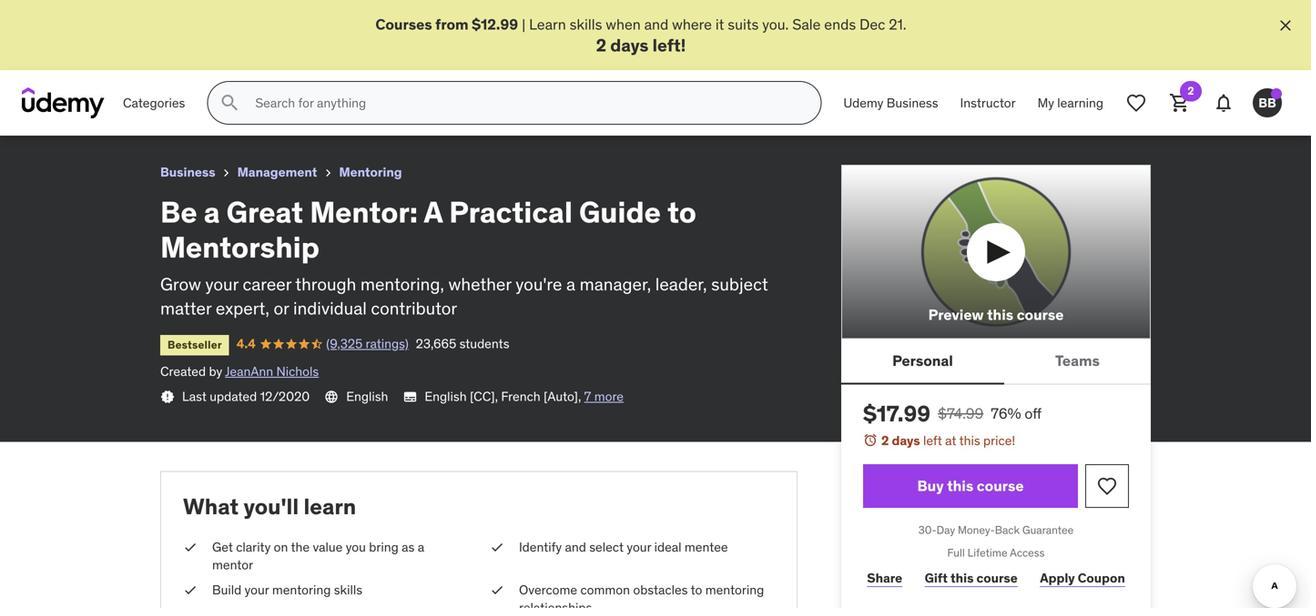 Task type: describe. For each thing, give the bounding box(es) containing it.
common
[[581, 582, 630, 599]]

preview this course
[[929, 305, 1064, 324]]

1 vertical spatial days
[[892, 433, 921, 449]]

1 horizontal spatial xsmall image
[[321, 166, 336, 181]]

english for english
[[346, 389, 388, 405]]

individual
[[293, 297, 367, 319]]

nichols
[[276, 363, 319, 380]]

to inside overcome common obstacles to mentoring relationships
[[691, 582, 703, 599]]

4.4
[[237, 336, 256, 352]]

share
[[867, 570, 903, 587]]

bestseller
[[168, 338, 222, 352]]

wishlist image
[[1126, 92, 1148, 114]]

categories
[[123, 95, 185, 111]]

dec
[[860, 15, 886, 34]]

career
[[243, 273, 292, 295]]

0 horizontal spatial a
[[204, 194, 220, 230]]

contributor
[[371, 297, 458, 319]]

xsmall image right business link
[[219, 166, 234, 181]]

your inside be a great mentor: a practical guide to mentorship grow your career through mentoring, whether you're a manager, leader, subject matter expert, or individual contributor
[[205, 273, 239, 295]]

updated
[[210, 389, 257, 405]]

Search for anything text field
[[252, 88, 799, 119]]

days inside 'courses from $12.99 | learn skills when and where it suits you. sale ends dec 21. 2 days left!'
[[611, 34, 649, 56]]

personal button
[[842, 339, 1005, 383]]

sale
[[793, 15, 821, 34]]

buy this course button
[[864, 465, 1079, 508]]

last
[[182, 389, 207, 405]]

matter
[[160, 297, 212, 319]]

relationships
[[519, 600, 592, 609]]

when
[[606, 15, 641, 34]]

udemy business link
[[833, 81, 950, 125]]

1 vertical spatial your
[[627, 539, 652, 556]]

2 horizontal spatial a
[[567, 273, 576, 295]]

mentorship
[[160, 229, 320, 265]]

gift
[[925, 570, 948, 587]]

learn
[[304, 493, 356, 521]]

you have alerts image
[[1272, 89, 1283, 99]]

created by jeanann nichols
[[160, 363, 319, 380]]

close image
[[1277, 16, 1295, 35]]

21.
[[889, 15, 907, 34]]

get clarity on the value you bring as a mentor
[[212, 539, 425, 573]]

(9,325 ratings)
[[326, 336, 409, 352]]

xsmall image for relationships
[[490, 582, 505, 600]]

1 mentoring from the left
[[272, 582, 331, 599]]

share button
[[864, 561, 907, 597]]

you'll
[[244, 493, 299, 521]]

2 link
[[1159, 81, 1203, 125]]

get
[[212, 539, 233, 556]]

ends
[[825, 15, 856, 34]]

grow
[[160, 273, 201, 295]]

instructor link
[[950, 81, 1027, 125]]

courses
[[376, 15, 432, 34]]

12/2020
[[260, 389, 310, 405]]

where
[[672, 15, 712, 34]]

day
[[937, 523, 956, 538]]

it
[[716, 15, 725, 34]]

[auto]
[[544, 389, 578, 405]]

you
[[346, 539, 366, 556]]

xsmall image for last updated 12/2020
[[160, 390, 175, 404]]

mentor:
[[310, 194, 418, 230]]

build your mentoring skills
[[212, 582, 363, 599]]

be
[[160, 194, 197, 230]]

money-
[[958, 523, 995, 538]]

mentoring
[[339, 164, 402, 181]]

practical
[[449, 194, 573, 230]]

students
[[460, 336, 510, 352]]

76%
[[991, 404, 1022, 423]]

back
[[995, 523, 1020, 538]]

suits
[[728, 15, 759, 34]]

shopping cart with 2 items image
[[1170, 92, 1192, 114]]

1 vertical spatial business
[[160, 164, 216, 181]]

apply coupon
[[1041, 570, 1126, 587]]

on
[[274, 539, 288, 556]]

buy this course
[[918, 477, 1024, 496]]

a
[[424, 194, 443, 230]]

created
[[160, 363, 206, 380]]

mentoring link
[[339, 161, 402, 184]]

alarm image
[[864, 433, 878, 448]]

by
[[209, 363, 222, 380]]

$17.99 $74.99 76% off
[[864, 400, 1042, 428]]

2 for 2
[[1188, 84, 1195, 98]]

bb
[[1259, 95, 1277, 111]]

jeanann nichols link
[[225, 363, 319, 380]]

teams button
[[1005, 339, 1152, 383]]

select
[[590, 539, 624, 556]]

the
[[291, 539, 310, 556]]

preview this course button
[[842, 165, 1152, 339]]

subject
[[712, 273, 769, 295]]

course for gift this course
[[977, 570, 1018, 587]]

value
[[313, 539, 343, 556]]

mentoring,
[[361, 273, 445, 295]]

my learning
[[1038, 95, 1104, 111]]

wishlist image
[[1097, 476, 1119, 497]]

apply
[[1041, 570, 1076, 587]]

this for preview
[[988, 305, 1014, 324]]



Task type: locate. For each thing, give the bounding box(es) containing it.
1 vertical spatial 2
[[1188, 84, 1195, 98]]

business right udemy
[[887, 95, 939, 111]]

courses from $12.99 | learn skills when and where it suits you. sale ends dec 21. 2 days left!
[[376, 15, 907, 56]]

personal
[[893, 352, 954, 370]]

this
[[988, 305, 1014, 324], [960, 433, 981, 449], [948, 477, 974, 496], [951, 570, 974, 587]]

xsmall image left overcome
[[490, 582, 505, 600]]

0 vertical spatial your
[[205, 273, 239, 295]]

and
[[645, 15, 669, 34], [565, 539, 587, 556]]

management
[[237, 164, 317, 181]]

$17.99
[[864, 400, 931, 428]]

1 vertical spatial skills
[[334, 582, 363, 599]]

to right guide
[[668, 194, 697, 230]]

notifications image
[[1213, 92, 1235, 114]]

2 horizontal spatial 2
[[1188, 84, 1195, 98]]

1 horizontal spatial skills
[[570, 15, 603, 34]]

1 horizontal spatial your
[[245, 582, 269, 599]]

xsmall image left identify
[[490, 539, 505, 557]]

this right preview
[[988, 305, 1014, 324]]

lifetime
[[968, 546, 1008, 560]]

course up teams
[[1017, 305, 1064, 324]]

1 horizontal spatial a
[[418, 539, 425, 556]]

build
[[212, 582, 242, 599]]

bring
[[369, 539, 399, 556]]

course up back
[[977, 477, 1024, 496]]

left!
[[653, 34, 686, 56]]

1 horizontal spatial and
[[645, 15, 669, 34]]

bb link
[[1246, 81, 1290, 125]]

xsmall image for you
[[183, 539, 198, 557]]

mentoring down get clarity on the value you bring as a mentor at the bottom of page
[[272, 582, 331, 599]]

0 horizontal spatial english
[[346, 389, 388, 405]]

at
[[946, 433, 957, 449]]

identify
[[519, 539, 562, 556]]

off
[[1025, 404, 1042, 423]]

ratings)
[[366, 336, 409, 352]]

1 horizontal spatial english
[[425, 389, 467, 405]]

guarantee
[[1023, 523, 1074, 538]]

this right at
[[960, 433, 981, 449]]

this for buy
[[948, 477, 974, 496]]

clarity
[[236, 539, 271, 556]]

skills left when on the left top
[[570, 15, 603, 34]]

my
[[1038, 95, 1055, 111]]

as
[[402, 539, 415, 556]]

2 right alarm image
[[882, 433, 890, 449]]

mentoring inside overcome common obstacles to mentoring relationships
[[706, 582, 765, 599]]

udemy business
[[844, 95, 939, 111]]

this inside button
[[988, 305, 1014, 324]]

categories button
[[112, 81, 196, 125]]

price!
[[984, 433, 1016, 449]]

your right build
[[245, 582, 269, 599]]

0 horizontal spatial 2
[[596, 34, 607, 56]]

xsmall image
[[219, 166, 234, 181], [160, 390, 175, 404], [490, 539, 505, 557], [183, 582, 198, 600]]

english right course language icon
[[346, 389, 388, 405]]

2 horizontal spatial xsmall image
[[490, 582, 505, 600]]

to
[[668, 194, 697, 230], [691, 582, 703, 599]]

1 horizontal spatial business
[[887, 95, 939, 111]]

2 english from the left
[[425, 389, 467, 405]]

days
[[611, 34, 649, 56], [892, 433, 921, 449]]

0 horizontal spatial skills
[[334, 582, 363, 599]]

tab list containing personal
[[842, 339, 1152, 385]]

a inside get clarity on the value you bring as a mentor
[[418, 539, 425, 556]]

leader,
[[656, 273, 707, 295]]

0 horizontal spatial business
[[160, 164, 216, 181]]

0 horizontal spatial days
[[611, 34, 649, 56]]

course down the lifetime
[[977, 570, 1018, 587]]

2 down when on the left top
[[596, 34, 607, 56]]

a
[[204, 194, 220, 230], [567, 273, 576, 295], [418, 539, 425, 556]]

xsmall image for identify and select your ideal mentee
[[490, 539, 505, 557]]

1 vertical spatial xsmall image
[[183, 539, 198, 557]]

xsmall image left the get at left
[[183, 539, 198, 557]]

to inside be a great mentor: a practical guide to mentorship grow your career through mentoring, whether you're a manager, leader, subject matter expert, or individual contributor
[[668, 194, 697, 230]]

udemy image
[[22, 88, 105, 119]]

0 vertical spatial xsmall image
[[321, 166, 336, 181]]

xsmall image left mentoring link
[[321, 166, 336, 181]]

last updated 12/2020
[[182, 389, 310, 405]]

days down when on the left top
[[611, 34, 649, 56]]

mentoring
[[272, 582, 331, 599], [706, 582, 765, 599]]

instructor
[[961, 95, 1016, 111]]

0 vertical spatial days
[[611, 34, 649, 56]]

mentoring down mentee
[[706, 582, 765, 599]]

submit search image
[[219, 92, 241, 114]]

a right be
[[204, 194, 220, 230]]

skills inside 'courses from $12.99 | learn skills when and where it suits you. sale ends dec 21. 2 days left!'
[[570, 15, 603, 34]]

identify and select your ideal mentee
[[519, 539, 728, 556]]

gift this course
[[925, 570, 1018, 587]]

1 vertical spatial course
[[977, 477, 1024, 496]]

0 vertical spatial business
[[887, 95, 939, 111]]

business up be
[[160, 164, 216, 181]]

2 vertical spatial a
[[418, 539, 425, 556]]

0 vertical spatial course
[[1017, 305, 1064, 324]]

preview
[[929, 305, 984, 324]]

days left left
[[892, 433, 921, 449]]

2 mentoring from the left
[[706, 582, 765, 599]]

learn
[[529, 15, 566, 34]]

0 horizontal spatial your
[[205, 273, 239, 295]]

expert,
[[216, 297, 270, 319]]

2 vertical spatial course
[[977, 570, 1018, 587]]

whether
[[449, 273, 512, 295]]

udemy
[[844, 95, 884, 111]]

this right gift
[[951, 570, 974, 587]]

your left ideal
[[627, 539, 652, 556]]

7
[[585, 389, 592, 405]]

xsmall image left build
[[183, 582, 198, 600]]

management link
[[237, 161, 317, 184]]

english for english [cc], french [auto] , 7 more
[[425, 389, 467, 405]]

full
[[948, 546, 965, 560]]

2 inside 'courses from $12.99 | learn skills when and where it suits you. sale ends dec 21. 2 days left!'
[[596, 34, 607, 56]]

overcome common obstacles to mentoring relationships
[[519, 582, 765, 609]]

a right you're
[[567, 273, 576, 295]]

english [cc], french [auto] , 7 more
[[425, 389, 624, 405]]

xsmall image
[[321, 166, 336, 181], [183, 539, 198, 557], [490, 582, 505, 600]]

to right obstacles
[[691, 582, 703, 599]]

course inside buy this course button
[[977, 477, 1024, 496]]

and inside 'courses from $12.99 | learn skills when and where it suits you. sale ends dec 21. 2 days left!'
[[645, 15, 669, 34]]

tab list
[[842, 339, 1152, 385]]

through
[[295, 273, 356, 295]]

23,665 students
[[416, 336, 510, 352]]

2
[[596, 34, 607, 56], [1188, 84, 1195, 98], [882, 433, 890, 449]]

this right buy
[[948, 477, 974, 496]]

0 vertical spatial to
[[668, 194, 697, 230]]

access
[[1010, 546, 1045, 560]]

course inside preview this course button
[[1017, 305, 1064, 324]]

2 vertical spatial xsmall image
[[490, 582, 505, 600]]

1 vertical spatial and
[[565, 539, 587, 556]]

1 horizontal spatial days
[[892, 433, 921, 449]]

1 english from the left
[[346, 389, 388, 405]]

coupon
[[1078, 570, 1126, 587]]

[cc], french
[[470, 389, 541, 405]]

0 vertical spatial 2
[[596, 34, 607, 56]]

0 horizontal spatial xsmall image
[[183, 539, 198, 557]]

0 vertical spatial a
[[204, 194, 220, 230]]

closed captions image
[[403, 390, 418, 404]]

this for gift
[[951, 570, 974, 587]]

0 vertical spatial skills
[[570, 15, 603, 34]]

2 vertical spatial your
[[245, 582, 269, 599]]

mentee
[[685, 539, 728, 556]]

english right closed captions icon
[[425, 389, 467, 405]]

mentor
[[212, 557, 253, 573]]

1 vertical spatial to
[[691, 582, 703, 599]]

and left select
[[565, 539, 587, 556]]

2 left notifications "icon"
[[1188, 84, 1195, 98]]

course language image
[[325, 390, 339, 404]]

1 horizontal spatial mentoring
[[706, 582, 765, 599]]

1 horizontal spatial 2
[[882, 433, 890, 449]]

,
[[578, 389, 581, 405]]

be a great mentor: a practical guide to mentorship grow your career through mentoring, whether you're a manager, leader, subject matter expert, or individual contributor
[[160, 194, 769, 319]]

course for preview this course
[[1017, 305, 1064, 324]]

course
[[1017, 305, 1064, 324], [977, 477, 1024, 496], [977, 570, 1018, 587]]

and up left!
[[645, 15, 669, 34]]

0 horizontal spatial mentoring
[[272, 582, 331, 599]]

0 vertical spatial and
[[645, 15, 669, 34]]

you're
[[516, 273, 562, 295]]

business
[[887, 95, 939, 111], [160, 164, 216, 181]]

30-day money-back guarantee full lifetime access
[[919, 523, 1074, 560]]

overcome
[[519, 582, 578, 599]]

2 vertical spatial 2
[[882, 433, 890, 449]]

what
[[183, 493, 239, 521]]

left
[[924, 433, 943, 449]]

this inside button
[[948, 477, 974, 496]]

a right as at bottom left
[[418, 539, 425, 556]]

my learning link
[[1027, 81, 1115, 125]]

course for buy this course
[[977, 477, 1024, 496]]

from
[[436, 15, 469, 34]]

2 days left at this price!
[[882, 433, 1016, 449]]

2 for 2 days left at this price!
[[882, 433, 890, 449]]

apply coupon button
[[1037, 561, 1130, 597]]

great
[[227, 194, 303, 230]]

your up expert,
[[205, 273, 239, 295]]

teams
[[1056, 352, 1100, 370]]

course inside gift this course link
[[977, 570, 1018, 587]]

manager,
[[580, 273, 652, 295]]

1 vertical spatial a
[[567, 273, 576, 295]]

skills down you
[[334, 582, 363, 599]]

0 horizontal spatial and
[[565, 539, 587, 556]]

xsmall image left last
[[160, 390, 175, 404]]

obstacles
[[633, 582, 688, 599]]

2 horizontal spatial your
[[627, 539, 652, 556]]

xsmall image for build your mentoring skills
[[183, 582, 198, 600]]



Task type: vqa. For each thing, say whether or not it's contained in the screenshot.
Easy
no



